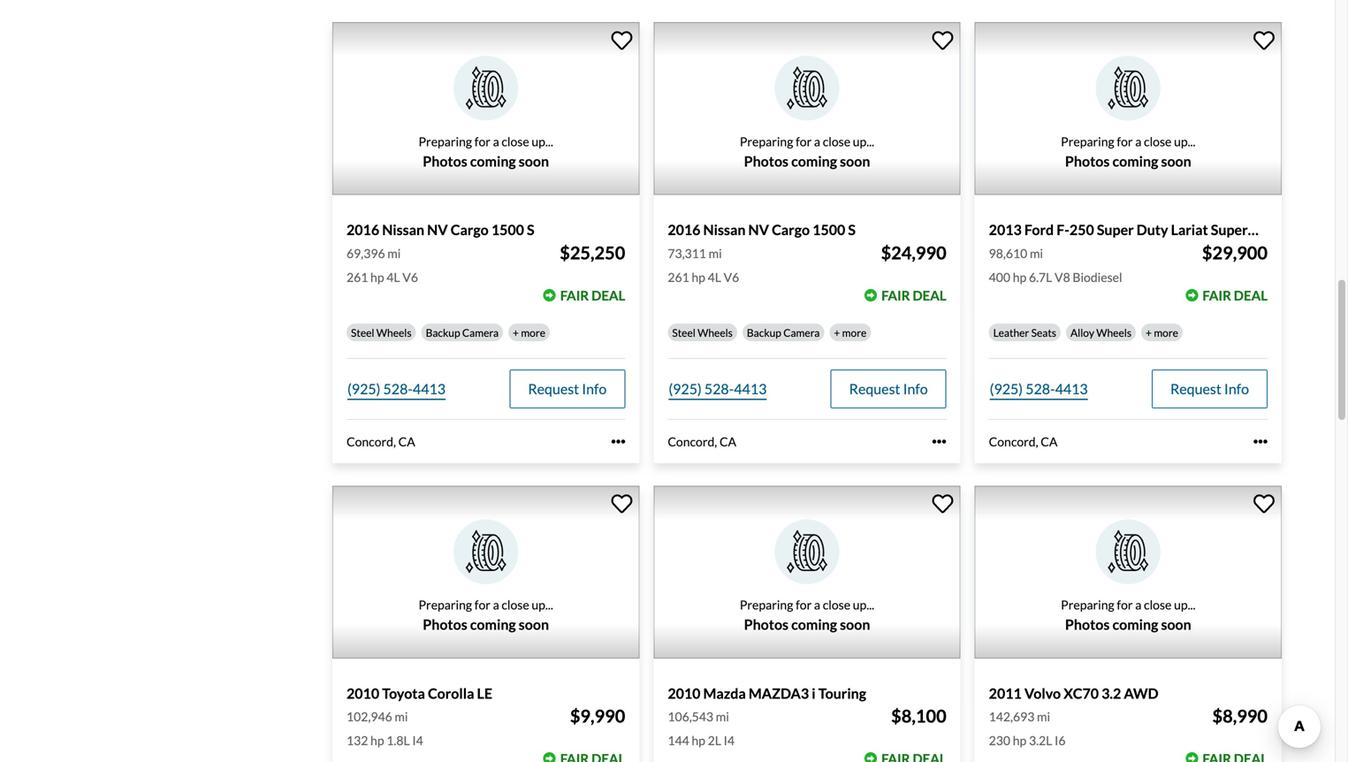 Task type: vqa. For each thing, say whether or not it's contained in the screenshot.


Task type: locate. For each thing, give the bounding box(es) containing it.
request info button
[[509, 369, 625, 408], [831, 369, 946, 408], [1152, 369, 1268, 408]]

4413 for $24,990
[[734, 380, 767, 397]]

1 backup from the left
[[426, 326, 460, 339]]

2 horizontal spatial request info button
[[1152, 369, 1268, 408]]

3 request info from the left
[[1170, 380, 1249, 397]]

hp
[[370, 269, 384, 284], [692, 269, 705, 284], [1013, 269, 1027, 284], [370, 733, 384, 748], [692, 733, 705, 748], [1013, 733, 1027, 748]]

request
[[528, 380, 579, 397], [849, 380, 900, 397], [1170, 380, 1222, 397]]

1 horizontal spatial request info button
[[831, 369, 946, 408]]

0 horizontal spatial fair deal
[[560, 287, 625, 303]]

1 horizontal spatial v6
[[724, 269, 739, 284]]

+ more
[[513, 326, 545, 339], [834, 326, 867, 339], [1146, 326, 1178, 339]]

2011 volvo xc70 3.2 awd
[[989, 684, 1159, 702]]

v6 inside 69,396 mi 261 hp 4l v6
[[402, 269, 418, 284]]

2 request info button from the left
[[831, 369, 946, 408]]

1 horizontal spatial 528-
[[704, 380, 734, 397]]

hp inside the 73,311 mi 261 hp 4l v6
[[692, 269, 705, 284]]

camera for $24,990
[[783, 326, 820, 339]]

0 horizontal spatial 4l
[[387, 269, 400, 284]]

mi inside the 73,311 mi 261 hp 4l v6
[[709, 246, 722, 261]]

2016 nissan nv cargo 1500 s up 69,396 mi 261 hp 4l v6
[[347, 221, 534, 238]]

1 horizontal spatial (925)
[[669, 380, 702, 397]]

fair deal down $24,990
[[881, 287, 946, 303]]

mi inside 142,693 mi 230 hp 3.2l i6
[[1037, 709, 1050, 724]]

2 4l from the left
[[708, 269, 721, 284]]

fair deal down $25,250
[[560, 287, 625, 303]]

3 528- from the left
[[1026, 380, 1055, 397]]

0 horizontal spatial fair
[[560, 287, 589, 303]]

mi inside 106,543 mi 144 hp 2l i4
[[716, 709, 729, 724]]

3 request from the left
[[1170, 380, 1222, 397]]

3.2
[[1102, 684, 1121, 702]]

106,543
[[668, 709, 713, 724]]

(925)
[[347, 380, 381, 397], [669, 380, 702, 397], [990, 380, 1023, 397]]

v6 inside the 73,311 mi 261 hp 4l v6
[[724, 269, 739, 284]]

+
[[513, 326, 519, 339], [834, 326, 840, 339], [1146, 326, 1152, 339]]

1 horizontal spatial steel
[[672, 326, 696, 339]]

1 horizontal spatial steel wheels
[[672, 326, 733, 339]]

mi right "69,396"
[[387, 246, 401, 261]]

1 1500 from the left
[[491, 221, 524, 238]]

2 cargo from the left
[[772, 221, 810, 238]]

backup
[[426, 326, 460, 339], [747, 326, 781, 339]]

deal for $29,900
[[1234, 287, 1268, 303]]

0 horizontal spatial request info button
[[509, 369, 625, 408]]

0 horizontal spatial 2010
[[347, 684, 379, 702]]

hp for $24,990
[[692, 269, 705, 284]]

2 request info from the left
[[849, 380, 928, 397]]

261 inside the 73,311 mi 261 hp 4l v6
[[668, 269, 689, 284]]

fair down $25,250
[[560, 287, 589, 303]]

144
[[668, 733, 689, 748]]

2 i4 from the left
[[724, 733, 735, 748]]

1 horizontal spatial ca
[[720, 434, 736, 449]]

$9,990
[[570, 705, 625, 727]]

wheels right alloy
[[1096, 326, 1132, 339]]

(925) 528-4413 for $29,900
[[990, 380, 1088, 397]]

2 camera from the left
[[783, 326, 820, 339]]

1 horizontal spatial 1500
[[813, 221, 845, 238]]

1 backup camera from the left
[[426, 326, 499, 339]]

more
[[521, 326, 545, 339], [842, 326, 867, 339], [1154, 326, 1178, 339]]

0 horizontal spatial request info
[[528, 380, 607, 397]]

1 horizontal spatial s
[[848, 221, 856, 238]]

wheels down 69,396 mi 261 hp 4l v6
[[376, 326, 412, 339]]

1 horizontal spatial request info
[[849, 380, 928, 397]]

3 (925) 528-4413 button from the left
[[990, 369, 1088, 408]]

0 horizontal spatial v6
[[402, 269, 418, 284]]

1 horizontal spatial camera
[[783, 326, 820, 339]]

2010 up the 106,543
[[668, 684, 701, 702]]

fair for $24,990
[[881, 287, 910, 303]]

info
[[582, 380, 607, 397], [903, 380, 928, 397], [1224, 380, 1249, 397]]

nissan up the 73,311 mi 261 hp 4l v6
[[703, 221, 746, 238]]

2 info from the left
[[903, 380, 928, 397]]

+ for $29,900
[[1146, 326, 1152, 339]]

hp right 132
[[370, 733, 384, 748]]

0 horizontal spatial 261
[[347, 269, 368, 284]]

2016 for $24,990
[[668, 221, 701, 238]]

info for $25,250
[[582, 380, 607, 397]]

mi down mazda
[[716, 709, 729, 724]]

hp left 2l
[[692, 733, 705, 748]]

2 backup from the left
[[747, 326, 781, 339]]

4413 for $29,900
[[1055, 380, 1088, 397]]

1 info from the left
[[582, 380, 607, 397]]

1 request info from the left
[[528, 380, 607, 397]]

nissan for $25,250
[[382, 221, 424, 238]]

i4 for $9,990
[[412, 733, 423, 748]]

save image for $9,990
[[611, 494, 632, 513]]

1 2016 nissan nv cargo 1500 s from the left
[[347, 221, 534, 238]]

0 horizontal spatial info
[[582, 380, 607, 397]]

1 horizontal spatial concord, ca
[[668, 434, 736, 449]]

i4 inside 106,543 mi 144 hp 2l i4
[[724, 733, 735, 748]]

0 horizontal spatial (925) 528-4413 button
[[347, 369, 446, 408]]

ca for $25,250
[[398, 434, 415, 449]]

1500
[[491, 221, 524, 238], [813, 221, 845, 238]]

1 steel from the left
[[351, 326, 374, 339]]

request info
[[528, 380, 607, 397], [849, 380, 928, 397], [1170, 380, 1249, 397]]

261 inside 69,396 mi 261 hp 4l v6
[[347, 269, 368, 284]]

cargo for $25,250
[[451, 221, 489, 238]]

1 261 from the left
[[347, 269, 368, 284]]

1 horizontal spatial (925) 528-4413
[[669, 380, 767, 397]]

i4 inside 102,946 mi 132 hp 1.8l i4
[[412, 733, 423, 748]]

hp inside 142,693 mi 230 hp 3.2l i6
[[1013, 733, 1027, 748]]

106,543 mi 144 hp 2l i4
[[668, 709, 735, 748]]

0 horizontal spatial 4413
[[413, 380, 446, 397]]

1 (925) 528-4413 from the left
[[347, 380, 446, 397]]

1 horizontal spatial deal
[[913, 287, 946, 303]]

1 nv from the left
[[427, 221, 448, 238]]

steel down 69,396 mi 261 hp 4l v6
[[351, 326, 374, 339]]

3 + more from the left
[[1146, 326, 1178, 339]]

6.7l
[[1029, 269, 1052, 284]]

hp inside 106,543 mi 144 hp 2l i4
[[692, 733, 705, 748]]

1 request info button from the left
[[509, 369, 625, 408]]

nissan up 69,396 mi 261 hp 4l v6
[[382, 221, 424, 238]]

2 528- from the left
[[704, 380, 734, 397]]

0 horizontal spatial deal
[[592, 287, 625, 303]]

1 horizontal spatial 261
[[668, 269, 689, 284]]

leather seats
[[993, 326, 1056, 339]]

0 horizontal spatial 1500
[[491, 221, 524, 238]]

request info button for $24,990
[[831, 369, 946, 408]]

hp down 73,311
[[692, 269, 705, 284]]

2 backup camera from the left
[[747, 326, 820, 339]]

1 (925) 528-4413 button from the left
[[347, 369, 446, 408]]

2 fair deal from the left
[[881, 287, 946, 303]]

fair deal down the '$29,900'
[[1203, 287, 1268, 303]]

2 horizontal spatial 4413
[[1055, 380, 1088, 397]]

0 horizontal spatial more
[[521, 326, 545, 339]]

0 horizontal spatial 2016
[[347, 221, 379, 238]]

save image
[[611, 31, 632, 50], [932, 31, 954, 50], [611, 494, 632, 513]]

2 deal from the left
[[913, 287, 946, 303]]

1 horizontal spatial more
[[842, 326, 867, 339]]

1 horizontal spatial nissan
[[703, 221, 746, 238]]

2 horizontal spatial fair deal
[[1203, 287, 1268, 303]]

2 (925) from the left
[[669, 380, 702, 397]]

1 528- from the left
[[383, 380, 413, 397]]

2 horizontal spatial fair
[[1203, 287, 1231, 303]]

2016 up 73,311
[[668, 221, 701, 238]]

1 horizontal spatial request
[[849, 380, 900, 397]]

cargo
[[451, 221, 489, 238], [772, 221, 810, 238]]

2 concord, ca from the left
[[668, 434, 736, 449]]

mi down ford
[[1030, 246, 1043, 261]]

save image for $25,250
[[611, 31, 632, 50]]

3 ca from the left
[[1041, 434, 1058, 449]]

2 horizontal spatial + more
[[1146, 326, 1178, 339]]

1 v6 from the left
[[402, 269, 418, 284]]

1 horizontal spatial fair
[[881, 287, 910, 303]]

backup camera
[[426, 326, 499, 339], [747, 326, 820, 339]]

2 1500 from the left
[[813, 221, 845, 238]]

steel down the 73,311 mi 261 hp 4l v6
[[672, 326, 696, 339]]

cargo for $24,990
[[772, 221, 810, 238]]

1 cargo from the left
[[451, 221, 489, 238]]

concord, ca for $25,250
[[347, 434, 415, 449]]

0 horizontal spatial 528-
[[383, 380, 413, 397]]

0 horizontal spatial steel
[[351, 326, 374, 339]]

hp down "69,396"
[[370, 269, 384, 284]]

concord, ca for $24,990
[[668, 434, 736, 449]]

1 + more from the left
[[513, 326, 545, 339]]

1 horizontal spatial i4
[[724, 733, 735, 748]]

$8,990
[[1212, 705, 1268, 727]]

2l
[[708, 733, 721, 748]]

hp inside 102,946 mi 132 hp 1.8l i4
[[370, 733, 384, 748]]

hp right 230
[[1013, 733, 1027, 748]]

2 steel wheels from the left
[[672, 326, 733, 339]]

1 horizontal spatial +
[[834, 326, 840, 339]]

+ more for $24,990
[[834, 326, 867, 339]]

mi inside 98,610 mi 400 hp 6.7l v8 biodiesel
[[1030, 246, 1043, 261]]

+ more for $29,900
[[1146, 326, 1178, 339]]

hp for $29,900
[[1013, 269, 1027, 284]]

0 horizontal spatial +
[[513, 326, 519, 339]]

1 horizontal spatial 4413
[[734, 380, 767, 397]]

0 horizontal spatial steel wheels
[[351, 326, 412, 339]]

2016 nissan nv cargo 1500 s up the 73,311 mi 261 hp 4l v6
[[668, 221, 856, 238]]

camera for $25,250
[[462, 326, 499, 339]]

0 horizontal spatial camera
[[462, 326, 499, 339]]

400
[[989, 269, 1010, 284]]

mi for $29,900
[[1030, 246, 1043, 261]]

mi inside 102,946 mi 132 hp 1.8l i4
[[395, 709, 408, 724]]

deal for $25,250
[[592, 287, 625, 303]]

nissan
[[382, 221, 424, 238], [703, 221, 746, 238]]

1 nissan from the left
[[382, 221, 424, 238]]

3 deal from the left
[[1234, 287, 1268, 303]]

4l inside the 73,311 mi 261 hp 4l v6
[[708, 269, 721, 284]]

2016 for $25,250
[[347, 221, 379, 238]]

3 fair from the left
[[1203, 287, 1231, 303]]

250
[[1070, 221, 1094, 238]]

steel wheels
[[351, 326, 412, 339], [672, 326, 733, 339]]

69,396 mi 261 hp 4l v6
[[347, 246, 418, 284]]

request info for $29,900
[[1170, 380, 1249, 397]]

i4 right 2l
[[724, 733, 735, 748]]

2016 up "69,396"
[[347, 221, 379, 238]]

1 concord, from the left
[[347, 434, 396, 449]]

2 4413 from the left
[[734, 380, 767, 397]]

0 horizontal spatial i4
[[412, 733, 423, 748]]

1 fair deal from the left
[[560, 287, 625, 303]]

1 more from the left
[[521, 326, 545, 339]]

2 horizontal spatial info
[[1224, 380, 1249, 397]]

261 down 73,311
[[668, 269, 689, 284]]

(925) 528-4413 button
[[347, 369, 446, 408], [669, 369, 767, 408], [990, 369, 1088, 408]]

concord, for $24,990
[[668, 434, 717, 449]]

2 wheels from the left
[[698, 326, 733, 339]]

3 info from the left
[[1224, 380, 1249, 397]]

i6
[[1055, 733, 1066, 748]]

2 more from the left
[[842, 326, 867, 339]]

3 4413 from the left
[[1055, 380, 1088, 397]]

mi for $8,990
[[1037, 709, 1050, 724]]

1 request from the left
[[528, 380, 579, 397]]

0 horizontal spatial (925)
[[347, 380, 381, 397]]

fair down $24,990
[[881, 287, 910, 303]]

mi right 73,311
[[709, 246, 722, 261]]

2 request from the left
[[849, 380, 900, 397]]

2013 ford f-250 super duty lariat supercab
[[989, 221, 1273, 238]]

0 horizontal spatial + more
[[513, 326, 545, 339]]

le
[[477, 684, 492, 702]]

+ for $24,990
[[834, 326, 840, 339]]

2 2010 from the left
[[668, 684, 701, 702]]

v6
[[402, 269, 418, 284], [724, 269, 739, 284]]

hp inside 69,396 mi 261 hp 4l v6
[[370, 269, 384, 284]]

0 horizontal spatial request
[[528, 380, 579, 397]]

2 nv from the left
[[748, 221, 769, 238]]

3 request info button from the left
[[1152, 369, 1268, 408]]

0 horizontal spatial wheels
[[376, 326, 412, 339]]

s for $24,990
[[848, 221, 856, 238]]

steel for $25,250
[[351, 326, 374, 339]]

4413
[[413, 380, 446, 397], [734, 380, 767, 397], [1055, 380, 1088, 397]]

awd
[[1124, 684, 1159, 702]]

steel
[[351, 326, 374, 339], [672, 326, 696, 339]]

2 steel from the left
[[672, 326, 696, 339]]

2 (925) 528-4413 from the left
[[669, 380, 767, 397]]

528-
[[383, 380, 413, 397], [704, 380, 734, 397], [1026, 380, 1055, 397]]

i4 right 1.8l
[[412, 733, 423, 748]]

2 horizontal spatial (925) 528-4413
[[990, 380, 1088, 397]]

1 horizontal spatial wheels
[[698, 326, 733, 339]]

3 (925) 528-4413 from the left
[[990, 380, 1088, 397]]

1 horizontal spatial (925) 528-4413 button
[[669, 369, 767, 408]]

2 + more from the left
[[834, 326, 867, 339]]

fair deal
[[560, 287, 625, 303], [881, 287, 946, 303], [1203, 287, 1268, 303]]

1 (925) from the left
[[347, 380, 381, 397]]

2 v6 from the left
[[724, 269, 739, 284]]

concord,
[[347, 434, 396, 449], [668, 434, 717, 449], [989, 434, 1038, 449]]

2 2016 from the left
[[668, 221, 701, 238]]

2 horizontal spatial (925)
[[990, 380, 1023, 397]]

2 horizontal spatial concord, ca
[[989, 434, 1058, 449]]

1 horizontal spatial nv
[[748, 221, 769, 238]]

2 horizontal spatial request info
[[1170, 380, 1249, 397]]

hp for $8,990
[[1013, 733, 1027, 748]]

request for $25,250
[[528, 380, 579, 397]]

1 + from the left
[[513, 326, 519, 339]]

deal down the '$29,900'
[[1234, 287, 1268, 303]]

2 concord, from the left
[[668, 434, 717, 449]]

0 horizontal spatial s
[[527, 221, 534, 238]]

1 horizontal spatial backup
[[747, 326, 781, 339]]

steel wheels down the 73,311 mi 261 hp 4l v6
[[672, 326, 733, 339]]

1 horizontal spatial info
[[903, 380, 928, 397]]

2010 up 102,946 in the bottom left of the page
[[347, 684, 379, 702]]

v8
[[1055, 269, 1070, 284]]

3 concord, from the left
[[989, 434, 1038, 449]]

1 horizontal spatial fair deal
[[881, 287, 946, 303]]

4l
[[387, 269, 400, 284], [708, 269, 721, 284]]

2010 for $9,990
[[347, 684, 379, 702]]

deal down $25,250
[[592, 287, 625, 303]]

261
[[347, 269, 368, 284], [668, 269, 689, 284]]

alloy wheels
[[1071, 326, 1132, 339]]

2 2016 nissan nv cargo 1500 s from the left
[[668, 221, 856, 238]]

ca for $24,990
[[720, 434, 736, 449]]

concord, ca
[[347, 434, 415, 449], [668, 434, 736, 449], [989, 434, 1058, 449]]

fair for $29,900
[[1203, 287, 1231, 303]]

save image
[[1254, 31, 1275, 50], [932, 494, 954, 513], [1254, 494, 1275, 513]]

2 horizontal spatial +
[[1146, 326, 1152, 339]]

2 ca from the left
[[720, 434, 736, 449]]

ca
[[398, 434, 415, 449], [720, 434, 736, 449], [1041, 434, 1058, 449]]

2010 mazda mazda3 i touring
[[668, 684, 866, 702]]

camera
[[462, 326, 499, 339], [783, 326, 820, 339]]

0 horizontal spatial nv
[[427, 221, 448, 238]]

mi
[[387, 246, 401, 261], [709, 246, 722, 261], [1030, 246, 1043, 261], [395, 709, 408, 724], [716, 709, 729, 724], [1037, 709, 1050, 724]]

nv
[[427, 221, 448, 238], [748, 221, 769, 238]]

2 s from the left
[[848, 221, 856, 238]]

deal for $24,990
[[913, 287, 946, 303]]

2 (925) 528-4413 button from the left
[[669, 369, 767, 408]]

deal
[[592, 287, 625, 303], [913, 287, 946, 303], [1234, 287, 1268, 303]]

mi down toyota
[[395, 709, 408, 724]]

1 horizontal spatial 2010
[[668, 684, 701, 702]]

1 4413 from the left
[[413, 380, 446, 397]]

102,946
[[347, 709, 392, 724]]

1 wheels from the left
[[376, 326, 412, 339]]

0 horizontal spatial nissan
[[382, 221, 424, 238]]

request info for $25,250
[[528, 380, 607, 397]]

hp right the 400
[[1013, 269, 1027, 284]]

mi for $9,990
[[395, 709, 408, 724]]

info for $24,990
[[903, 380, 928, 397]]

0 horizontal spatial cargo
[[451, 221, 489, 238]]

mazda
[[703, 684, 746, 702]]

hp for $25,250
[[370, 269, 384, 284]]

2 fair from the left
[[881, 287, 910, 303]]

2 nissan from the left
[[703, 221, 746, 238]]

3 fair deal from the left
[[1203, 287, 1268, 303]]

1 i4 from the left
[[412, 733, 423, 748]]

(925) 528-4413
[[347, 380, 446, 397], [669, 380, 767, 397], [990, 380, 1088, 397]]

wheels down the 73,311 mi 261 hp 4l v6
[[698, 326, 733, 339]]

save image for $24,990
[[932, 31, 954, 50]]

1 horizontal spatial + more
[[834, 326, 867, 339]]

0 horizontal spatial backup
[[426, 326, 460, 339]]

2 261 from the left
[[668, 269, 689, 284]]

request for $24,990
[[849, 380, 900, 397]]

$25,250
[[560, 242, 625, 263]]

1 horizontal spatial 2016 nissan nv cargo 1500 s
[[668, 221, 856, 238]]

1.8l
[[387, 733, 410, 748]]

deal down $24,990
[[913, 287, 946, 303]]

steel wheels down 69,396 mi 261 hp 4l v6
[[351, 326, 412, 339]]

fair
[[560, 287, 589, 303], [881, 287, 910, 303], [1203, 287, 1231, 303]]

261 down "69,396"
[[347, 269, 368, 284]]

0 horizontal spatial ca
[[398, 434, 415, 449]]

1 horizontal spatial 4l
[[708, 269, 721, 284]]

mi inside 69,396 mi 261 hp 4l v6
[[387, 246, 401, 261]]

2016
[[347, 221, 379, 238], [668, 221, 701, 238]]

2 horizontal spatial concord,
[[989, 434, 1038, 449]]

3 concord, ca from the left
[[989, 434, 1058, 449]]

1 4l from the left
[[387, 269, 400, 284]]

2013
[[989, 221, 1022, 238]]

1 ca from the left
[[398, 434, 415, 449]]

0 horizontal spatial 2016 nissan nv cargo 1500 s
[[347, 221, 534, 238]]

hp inside 98,610 mi 400 hp 6.7l v8 biodiesel
[[1013, 269, 1027, 284]]

2010
[[347, 684, 379, 702], [668, 684, 701, 702]]

fair down the '$29,900'
[[1203, 287, 1231, 303]]

1 steel wheels from the left
[[351, 326, 412, 339]]

s
[[527, 221, 534, 238], [848, 221, 856, 238]]

3.2l
[[1029, 733, 1052, 748]]

2 + from the left
[[834, 326, 840, 339]]

142,693
[[989, 709, 1035, 724]]

mi down volvo
[[1037, 709, 1050, 724]]

2 horizontal spatial deal
[[1234, 287, 1268, 303]]

(925) 528-4413 button for $29,900
[[990, 369, 1088, 408]]

(925) 528-4413 button for $25,250
[[347, 369, 446, 408]]

0 horizontal spatial backup camera
[[426, 326, 499, 339]]

save image for $29,900
[[1254, 31, 1275, 50]]

2016 nissan nv cargo 1500 s
[[347, 221, 534, 238], [668, 221, 856, 238]]

backup for $25,250
[[426, 326, 460, 339]]

i4 for $8,100
[[724, 733, 735, 748]]

2 horizontal spatial ca
[[1041, 434, 1058, 449]]

1 camera from the left
[[462, 326, 499, 339]]

2 horizontal spatial more
[[1154, 326, 1178, 339]]

4l inside 69,396 mi 261 hp 4l v6
[[387, 269, 400, 284]]

0 horizontal spatial (925) 528-4413
[[347, 380, 446, 397]]

3 more from the left
[[1154, 326, 1178, 339]]

1 deal from the left
[[592, 287, 625, 303]]

2 horizontal spatial 528-
[[1026, 380, 1055, 397]]

wheels for $24,990
[[698, 326, 733, 339]]

1 2016 from the left
[[347, 221, 379, 238]]

0 horizontal spatial concord, ca
[[347, 434, 415, 449]]

wheels
[[376, 326, 412, 339], [698, 326, 733, 339], [1096, 326, 1132, 339]]

i4
[[412, 733, 423, 748], [724, 733, 735, 748]]

steel wheels for $25,250
[[351, 326, 412, 339]]

1 fair from the left
[[560, 287, 589, 303]]

1 horizontal spatial cargo
[[772, 221, 810, 238]]

backup camera for $24,990
[[747, 326, 820, 339]]

3 + from the left
[[1146, 326, 1152, 339]]

0 horizontal spatial concord,
[[347, 434, 396, 449]]

$24,990
[[881, 242, 946, 263]]

(925) 528-4413 for $25,250
[[347, 380, 446, 397]]

1 horizontal spatial 2016
[[668, 221, 701, 238]]

xc70
[[1064, 684, 1099, 702]]

4l for $25,250
[[387, 269, 400, 284]]

1 horizontal spatial concord,
[[668, 434, 717, 449]]

528- for $29,900
[[1026, 380, 1055, 397]]

2 horizontal spatial wheels
[[1096, 326, 1132, 339]]

1 concord, ca from the left
[[347, 434, 415, 449]]

2 horizontal spatial request
[[1170, 380, 1222, 397]]

1 2010 from the left
[[347, 684, 379, 702]]

2 horizontal spatial (925) 528-4413 button
[[990, 369, 1088, 408]]

3 (925) from the left
[[990, 380, 1023, 397]]

1 horizontal spatial backup camera
[[747, 326, 820, 339]]

1 s from the left
[[527, 221, 534, 238]]



Task type: describe. For each thing, give the bounding box(es) containing it.
230
[[989, 733, 1010, 748]]

mi for $25,250
[[387, 246, 401, 261]]

backup camera for $25,250
[[426, 326, 499, 339]]

4413 for $25,250
[[413, 380, 446, 397]]

v6 for $25,250
[[402, 269, 418, 284]]

mazda3
[[749, 684, 809, 702]]

fair deal for $24,990
[[881, 287, 946, 303]]

+ for $25,250
[[513, 326, 519, 339]]

(925) for $29,900
[[990, 380, 1023, 397]]

(925) for $24,990
[[669, 380, 702, 397]]

nv for $24,990
[[748, 221, 769, 238]]

fair deal for $25,250
[[560, 287, 625, 303]]

super
[[1097, 221, 1134, 238]]

3 wheels from the left
[[1096, 326, 1132, 339]]

nissan for $24,990
[[703, 221, 746, 238]]

98,610 mi 400 hp 6.7l v8 biodiesel
[[989, 246, 1122, 284]]

concord, for $29,900
[[989, 434, 1038, 449]]

supercab
[[1211, 221, 1273, 238]]

98,610
[[989, 246, 1027, 261]]

(925) for $25,250
[[347, 380, 381, 397]]

132
[[347, 733, 368, 748]]

info for $29,900
[[1224, 380, 1249, 397]]

142,693 mi 230 hp 3.2l i6
[[989, 709, 1066, 748]]

$29,900
[[1202, 242, 1268, 263]]

69,396
[[347, 246, 385, 261]]

4l for $24,990
[[708, 269, 721, 284]]

+ more for $25,250
[[513, 326, 545, 339]]

concord, for $25,250
[[347, 434, 396, 449]]

nv for $25,250
[[427, 221, 448, 238]]

2016 nissan nv cargo 1500 s for $25,250
[[347, 221, 534, 238]]

volvo
[[1024, 684, 1061, 702]]

duty
[[1137, 221, 1168, 238]]

request for $29,900
[[1170, 380, 1222, 397]]

$8,100
[[891, 705, 946, 727]]

more for $29,900
[[1154, 326, 1178, 339]]

f-
[[1057, 221, 1070, 238]]

73,311
[[668, 246, 706, 261]]

fair deal for $29,900
[[1203, 287, 1268, 303]]

more for $24,990
[[842, 326, 867, 339]]

73,311 mi 261 hp 4l v6
[[668, 246, 739, 284]]

hp for $9,990
[[370, 733, 384, 748]]

ford
[[1024, 221, 1054, 238]]

1500 for $25,250
[[491, 221, 524, 238]]

261 for $25,250
[[347, 269, 368, 284]]

corolla
[[428, 684, 474, 702]]

2016 nissan nv cargo 1500 s for $24,990
[[668, 221, 856, 238]]

fair for $25,250
[[560, 287, 589, 303]]

backup for $24,990
[[747, 326, 781, 339]]

request info for $24,990
[[849, 380, 928, 397]]

(925) 528-4413 for $24,990
[[669, 380, 767, 397]]

2011
[[989, 684, 1022, 702]]

528- for $25,250
[[383, 380, 413, 397]]

mi for $8,100
[[716, 709, 729, 724]]

steel for $24,990
[[672, 326, 696, 339]]

steel wheels for $24,990
[[672, 326, 733, 339]]

ca for $29,900
[[1041, 434, 1058, 449]]

261 for $24,990
[[668, 269, 689, 284]]

more for $25,250
[[521, 326, 545, 339]]

(925) 528-4413 button for $24,990
[[669, 369, 767, 408]]

102,946 mi 132 hp 1.8l i4
[[347, 709, 423, 748]]

leather
[[993, 326, 1029, 339]]

concord, ca for $29,900
[[989, 434, 1058, 449]]

save image for $8,100
[[932, 494, 954, 513]]

528- for $24,990
[[704, 380, 734, 397]]

request info button for $29,900
[[1152, 369, 1268, 408]]

mi for $24,990
[[709, 246, 722, 261]]

s for $25,250
[[527, 221, 534, 238]]

touring
[[818, 684, 866, 702]]

biodiesel
[[1073, 269, 1122, 284]]

toyota
[[382, 684, 425, 702]]

2010 toyota corolla le
[[347, 684, 492, 702]]

wheels for $25,250
[[376, 326, 412, 339]]

alloy
[[1071, 326, 1094, 339]]

lariat
[[1171, 221, 1208, 238]]

i
[[812, 684, 816, 702]]

v6 for $24,990
[[724, 269, 739, 284]]

save image for $8,990
[[1254, 494, 1275, 513]]

seats
[[1031, 326, 1056, 339]]

2010 for $8,100
[[668, 684, 701, 702]]

hp for $8,100
[[692, 733, 705, 748]]

1500 for $24,990
[[813, 221, 845, 238]]



